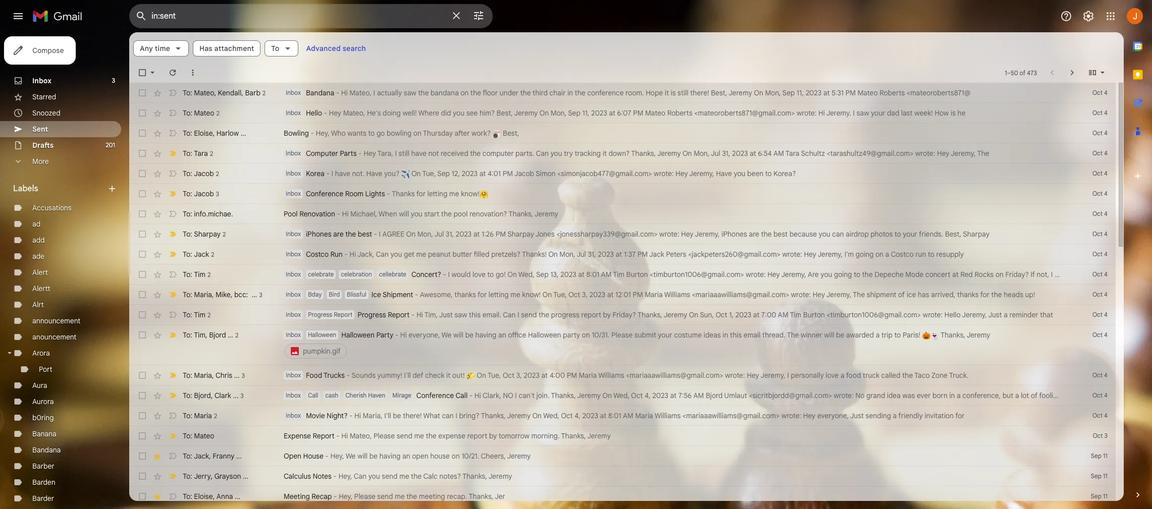 Task type: describe. For each thing, give the bounding box(es) containing it.
0 horizontal spatial call
[[308, 392, 318, 399]]

korea
[[306, 169, 325, 178]]

jer
[[495, 492, 505, 501]]

to: jack , franny ...
[[183, 452, 242, 461]]

1 vertical spatial please
[[374, 432, 395, 441]]

8 to: from the top
[[183, 229, 192, 239]]

oct 4 for hi mateo, i actually saw the bandana on the floor under the third chair in the conference room. hope it is still there! best, jeremy on mon, sep 11, 2023 at 5:31 pm mateo roberts <mateoroberts871@
[[1093, 89, 1108, 96]]

you right are
[[821, 270, 832, 279]]

2 for concert? - i would love to go! on wed, sep 13, 2023 at 8:01 am tim burton <timburton1006@gmail.com> wrote: hey jeremy, are you going to the depeche mode concert at red rocks on friday? if not, i have an
[[208, 271, 211, 278]]

hey down how
[[937, 149, 949, 158]]

2 for progress report - hi tim, just saw this email. can i send the progress report by friday? thanks, jeremy on sun, oct 1, 2023 at 7:00 am tim burton <timburton1006@gmail.com> wrote: hello jeremy, just a reminder that
[[208, 311, 211, 319]]

a inside "cell"
[[876, 331, 880, 340]]

1 horizontal spatial burton
[[803, 311, 825, 320]]

3 inside to: maria , mike , bcc : ... 3
[[259, 291, 262, 299]]

best, up <mateoroberts871@gmail.com>
[[711, 88, 727, 97]]

1 horizontal spatial by
[[603, 311, 611, 320]]

1 horizontal spatial know!
[[522, 290, 541, 299]]

0 horizontal spatial 4,
[[575, 411, 581, 421]]

1 vertical spatial is
[[951, 109, 956, 118]]

oct 4 for hi jack, can you get me peanut butter filled pretzels? thanks! on mon, jul 31, 2023 at 1:37 pm jack peters <jackpeters260@gmail.com> wrote: hey jeremy, i'm going on a costco run to resupply
[[1093, 250, 1108, 258]]

jeremy up <mateoroberts871@gmail.com>
[[729, 88, 752, 97]]

cellebrate
[[379, 271, 406, 278]]

0 vertical spatial going
[[856, 250, 874, 259]]

0 vertical spatial roberts
[[880, 88, 905, 97]]

for right "invitation" on the right bottom of the page
[[955, 411, 965, 421]]

2 horizontal spatial tue,
[[553, 290, 567, 299]]

, for harlow
[[213, 129, 215, 138]]

3 row from the top
[[129, 123, 1116, 143]]

bandana inside "labels" navigation
[[32, 446, 61, 455]]

0 vertical spatial have
[[411, 149, 427, 158]]

inbox inside inbox movie night? - hi maria, i'll be there! what can i bring? thanks, jeremy on wed, oct 4, 2023 at 8:01 am maria williams <mariaaawilliams@gmail.com> wrote: hey everyone, just sending a friendly invitation for
[[286, 412, 301, 420]]

anna
[[217, 492, 233, 501]]

2 vertical spatial saw
[[455, 311, 467, 320]]

banana link
[[32, 430, 56, 439]]

- right notes
[[333, 472, 337, 481]]

invitation
[[925, 411, 954, 421]]

2 horizontal spatial just
[[988, 311, 1002, 320]]

bcc
[[234, 290, 246, 299]]

1 vertical spatial friday?
[[613, 311, 636, 320]]

he
[[958, 109, 966, 118]]

wants
[[347, 129, 366, 138]]

0 horizontal spatial wed,
[[518, 270, 535, 279]]

0 vertical spatial still
[[678, 88, 688, 97]]

search mail image
[[132, 7, 150, 25]]

10/31.
[[592, 331, 610, 340]]

accusations link
[[32, 203, 71, 213]]

2 to: from the top
[[183, 108, 192, 117]]

2 vertical spatial <mariaaawilliams@gmail.com>
[[683, 411, 780, 421]]

be up "🌮" image
[[465, 331, 474, 340]]

jack left peters in the right of the page
[[649, 250, 664, 259]]

bowling
[[387, 129, 412, 138]]

report for progress report
[[334, 311, 353, 319]]

1 horizontal spatial conference
[[416, 391, 454, 400]]

support image
[[1060, 10, 1072, 22]]

5 to: from the top
[[183, 169, 192, 178]]

0 vertical spatial jul
[[711, 149, 720, 158]]

9 to: from the top
[[183, 250, 192, 259]]

tara,
[[378, 149, 393, 158]]

1 horizontal spatial it
[[603, 149, 607, 158]]

15 row from the top
[[129, 386, 1116, 406]]

14 to: from the top
[[183, 371, 192, 380]]

0 horizontal spatial burton
[[626, 270, 648, 279]]

1 vertical spatial letting
[[489, 290, 509, 299]]

the down what
[[426, 432, 437, 441]]

sep 11 for 10/21.
[[1091, 452, 1108, 460]]

4 for hi mateo, i actually saw the bandana on the floor under the third chair in the conference room. hope it is still there! best, jeremy on mon, sep 11, 2023 at 5:31 pm mateo roberts <mateoroberts871@
[[1104, 89, 1108, 96]]

any time
[[140, 44, 170, 53]]

0 vertical spatial 11,
[[797, 88, 804, 97]]

bird
[[329, 291, 340, 298]]

that
[[1040, 311, 1053, 320]]

having inside "cell"
[[475, 331, 496, 340]]

... for to: jerry , grayson ...
[[243, 472, 248, 481]]

0 horizontal spatial conference
[[306, 189, 343, 198]]

oct 4 for i have not. have you?
[[1093, 170, 1108, 177]]

the left 'taco'
[[902, 371, 913, 380]]

2 costco from the left
[[891, 250, 914, 259]]

1 have from the left
[[366, 169, 382, 178]]

tue, for 3,
[[488, 371, 501, 380]]

0 vertical spatial there!
[[690, 88, 709, 97]]

1 horizontal spatial ideas
[[1063, 391, 1080, 400]]

main menu image
[[12, 10, 24, 22]]

to right photos
[[895, 230, 901, 239]]

hey left are
[[768, 270, 780, 279]]

email.
[[482, 311, 501, 320]]

i right tara,
[[395, 149, 397, 158]]

2 inside to: mateo , kendall , barb 2
[[262, 89, 266, 97]]

jeremy down inbox movie night? - hi maria, i'll be there! what can i bring? thanks, jeremy on wed, oct 4, 2023 at 8:01 am maria williams <mariaaawilliams@gmail.com> wrote: hey everyone, just sending a friendly invitation for
[[587, 432, 611, 441]]

on tue, sep 12, 2023 at 4:01 pm jacob simon <simonjacob477@gmail.com> wrote: hey jeremy, have you been to korea?
[[410, 169, 796, 178]]

you left start
[[411, 210, 422, 219]]

to: eloise , anna ...
[[183, 492, 240, 501]]

, left bcc at the bottom of the page
[[231, 290, 232, 299]]

<jonessharpay339@gmail.com>
[[557, 230, 658, 239]]

wrote: up 👻 image
[[923, 311, 943, 320]]

0 vertical spatial <mariaaawilliams@gmail.com>
[[692, 290, 789, 299]]

where
[[418, 109, 439, 118]]

4 for hi jack, can you get me peanut butter filled pretzels? thanks! on mon, jul 31, 2023 at 1:37 pm jack peters <jackpeters260@gmail.com> wrote: hey jeremy, i'm going on a costco run to resupply
[[1104, 250, 1108, 258]]

thanks, down clark,
[[481, 411, 506, 421]]

1 best from the left
[[358, 230, 372, 239]]

jeremy down the third
[[514, 109, 538, 118]]

pool
[[454, 210, 468, 219]]

- hey, who wants to go bowling on thursday after work?
[[309, 129, 493, 138]]

best, up the resupply
[[945, 230, 961, 239]]

email
[[744, 331, 761, 340]]

advanced search
[[306, 44, 366, 53]]

3 oct 4 from the top
[[1093, 129, 1108, 137]]

4 for sounds yummy! i'll def check it out!
[[1104, 372, 1108, 379]]

1 horizontal spatial call
[[456, 391, 468, 400]]

announcement link
[[32, 317, 80, 326]]

well!
[[403, 109, 417, 118]]

2 row from the top
[[129, 103, 1116, 123]]

11 row from the top
[[129, 285, 1116, 305]]

progress for progress report
[[308, 311, 332, 319]]

thanks, right down?
[[631, 149, 656, 158]]

0 horizontal spatial 11,
[[582, 109, 589, 118]]

7 row from the top
[[129, 204, 1116, 224]]

2 horizontal spatial an
[[1072, 270, 1080, 279]]

wrote: down <jackpeters260@gmail.com>
[[746, 270, 766, 279]]

0 horizontal spatial going
[[834, 270, 852, 279]]

2 for inbox hello - hey mateo, he's doing well! where did you see him? best, jeremy on mon, sep 11, 2023 at 6:07 pm mateo roberts <mateoroberts871@gmail.com> wrote: hi jeremy. i saw your dad last week! how is he
[[216, 109, 220, 117]]

winner
[[801, 331, 822, 340]]

halloween for halloween party
[[341, 331, 375, 340]]

arora
[[32, 349, 50, 358]]

older image
[[1067, 68, 1077, 78]]

13 4 from the top
[[1104, 331, 1108, 339]]

thanks, right renovation?
[[509, 210, 533, 219]]

jeremy.
[[826, 109, 851, 118]]

rocks
[[975, 270, 994, 279]]

jeremy inside "cell"
[[967, 331, 990, 340]]

i up 'office'
[[518, 311, 519, 320]]

jeremy up jones
[[535, 210, 558, 219]]

1 horizontal spatial tara
[[786, 149, 799, 158]]

- down night?
[[336, 432, 340, 441]]

2 horizontal spatial 31,
[[722, 149, 730, 158]]

- right the house
[[325, 452, 329, 461]]

see
[[466, 109, 478, 118]]

jeremy up inbox movie night? - hi maria, i'll be there! what can i bring? thanks, jeremy on wed, oct 4, 2023 at 8:01 am maria williams <mariaaawilliams@gmail.com> wrote: hey everyone, just sending a friendly invitation for
[[577, 391, 601, 400]]

can right email.
[[503, 311, 516, 320]]

thanks, right join.
[[551, 391, 576, 400]]

jerry
[[194, 472, 211, 481]]

1 vertical spatial wed,
[[613, 391, 629, 400]]

ice
[[372, 290, 381, 299]]

mateo, for i
[[350, 88, 372, 97]]

1 thanks from the left
[[455, 290, 476, 299]]

to right been
[[765, 169, 772, 178]]

Search mail text field
[[151, 11, 444, 21]]

2 vertical spatial wed,
[[543, 411, 559, 421]]

a right born
[[957, 391, 961, 400]]

thursday
[[423, 129, 453, 138]]

starred link
[[32, 92, 56, 101]]

0 horizontal spatial is
[[671, 88, 676, 97]]

1 horizontal spatial 8:01
[[608, 411, 621, 421]]

you left get
[[391, 250, 402, 259]]

the left 'progress'
[[539, 311, 549, 320]]

labels navigation
[[0, 32, 129, 509]]

1 horizontal spatial just
[[850, 411, 864, 421]]

the left the third
[[520, 88, 531, 97]]

3 inside to: bjord , clark ... 3
[[240, 392, 244, 400]]

to: jacob 2
[[183, 169, 219, 178]]

1 vertical spatial still
[[399, 149, 409, 158]]

thanks, down "10/21."
[[462, 472, 487, 481]]

ideas inside "cell"
[[704, 331, 721, 340]]

7:56
[[678, 391, 692, 400]]

- right korea
[[326, 169, 330, 178]]

michael,
[[350, 210, 377, 219]]

i right no
[[515, 391, 517, 400]]

alert link
[[32, 268, 48, 277]]

4 for hi tim, just saw this email. can i send the progress report by friday? thanks, jeremy on sun, oct 1, 2023 at 7:00 am tim burton <timburton1006@gmail.com> wrote: hello jeremy, just a reminder that
[[1104, 311, 1108, 319]]

a left reminder
[[1004, 311, 1008, 320]]

for up email.
[[478, 290, 487, 299]]

0 horizontal spatial roberts
[[667, 109, 693, 118]]

oct 3
[[1093, 432, 1108, 440]]

on right bandana
[[461, 88, 469, 97]]

... for to: eloise , harlow ...
[[241, 129, 246, 138]]

... for to: jack , franny ...
[[236, 452, 242, 461]]

0 vertical spatial 4,
[[645, 391, 651, 400]]

16 to: from the top
[[183, 411, 192, 420]]

hey down inbox computer parts - hey tara, i still have not received the computer parts. can you try tracking it down? thanks, jeremy on mon, jul 31, 2023 at 6:54 am tara schultz <tarashultz49@gmail.com> wrote: hey jeremy, the
[[676, 169, 688, 178]]

progress for progress report - hi tim, just saw this email. can i send the progress report by friday? thanks, jeremy on sun, oct 1, 2023 at 7:00 am tim burton <timburton1006@gmail.com> wrote: hello jeremy, just a reminder that
[[358, 311, 386, 320]]

4:01
[[488, 169, 501, 178]]

0 vertical spatial it
[[665, 88, 669, 97]]

called
[[881, 371, 901, 380]]

attachment
[[214, 44, 254, 53]]

taco
[[915, 371, 930, 380]]

- right parts
[[359, 149, 362, 158]]

cherish
[[345, 392, 367, 399]]

yummy!
[[377, 371, 402, 380]]

clear search image
[[446, 6, 467, 26]]

to: tim , bjord ... 2
[[183, 330, 238, 340]]

start
[[424, 210, 439, 219]]

jacob for i have not. have you?
[[194, 169, 214, 178]]

tim up to: maria , chris ... 3
[[194, 330, 205, 340]]

up!
[[1025, 290, 1035, 299]]

gmail image
[[32, 6, 87, 26]]

1 horizontal spatial friday?
[[1006, 270, 1029, 279]]

zone
[[932, 371, 948, 380]]

i right korea
[[331, 169, 333, 178]]

advanced search options image
[[469, 6, 489, 26]]

0 horizontal spatial just
[[439, 311, 453, 320]]

the left because on the top
[[761, 230, 772, 239]]

4:00
[[550, 371, 565, 380]]

ade
[[32, 252, 44, 261]]

1 row from the top
[[129, 83, 1116, 103]]

hey, for hey, please send me the meeting recap. thanks, jer
[[339, 492, 352, 501]]

pm right 12:01
[[633, 290, 643, 299]]

pm right 5:31
[[846, 88, 856, 97]]

recap.
[[447, 492, 467, 501]]

4 for i agree on mon, jul 31, 2023 at 1:26 pm sharpay jones <jonessharpay339@gmail.com> wrote: hey jeremy, iphones are the best because you can airdrop photos to your friends. best, sharpay
[[1104, 230, 1108, 238]]

peanut
[[428, 250, 451, 259]]

mateo right 5:31
[[858, 88, 878, 97]]

inbox inside inbox computer parts - hey tara, i still have not received the computer parts. can you try tracking it down? thanks, jeremy on mon, jul 31, 2023 at 6:54 am tara schultz <tarashultz49@gmail.com> wrote: hey jeremy, the
[[286, 149, 301, 157]]

jeremy up tomorrow on the left of the page
[[507, 411, 531, 421]]

pool
[[284, 210, 298, 219]]

jeremy up jer
[[489, 472, 512, 481]]

received
[[441, 149, 468, 158]]

12 to: from the top
[[183, 310, 192, 319]]

- right lights
[[387, 189, 390, 198]]

would
[[452, 270, 471, 279]]

0 horizontal spatial having
[[379, 452, 401, 461]]

0 vertical spatial can
[[832, 230, 844, 239]]

advanced
[[306, 44, 341, 53]]

- right the trucks
[[347, 371, 350, 380]]

info.michae.
[[194, 210, 233, 219]]

hi left michael,
[[342, 210, 349, 219]]

you right because on the top
[[819, 230, 830, 239]]

sent
[[32, 125, 48, 134]]

toggle split pane mode image
[[1088, 68, 1098, 78]]

4 for hey tara, i still have not received the computer parts. can you try tracking it down? thanks, jeremy on mon, jul 31, 2023 at 6:54 am tara schultz <tarashultz49@gmail.com> wrote: hey jeremy, the
[[1104, 149, 1108, 157]]

0 horizontal spatial there!
[[403, 411, 422, 421]]

5 row from the top
[[129, 164, 1116, 184]]

butter
[[453, 250, 472, 259]]

to down i'm
[[854, 270, 860, 279]]

awarded
[[846, 331, 874, 340]]

ice shipment - awesome, thanks for letting me know! on tue, oct 3, 2023 at 12:01 pm maria williams <mariaaawilliams@gmail.com> wrote: hey jeremy, the shipment of ice has arrived, thanks for the heads up!
[[372, 290, 1035, 299]]

1 horizontal spatial your
[[871, 109, 885, 118]]

me down open house - hey, we will be having an open house on 10/21. cheers, jeremy
[[399, 472, 409, 481]]

2 vertical spatial an
[[402, 452, 410, 461]]

1 horizontal spatial report
[[581, 311, 601, 320]]

inbox bandana - hi mateo, i actually saw the bandana on the floor under the third chair in the conference room. hope it is still there! best, jeremy on mon, sep 11, 2023 at 5:31 pm mateo roberts <mateoroberts871@
[[286, 88, 971, 97]]

0 horizontal spatial of
[[898, 290, 905, 299]]

0 vertical spatial everyone,
[[409, 331, 440, 340]]

0 horizontal spatial <timburton1006@gmail.com>
[[650, 270, 744, 279]]

can right notes
[[354, 472, 367, 481]]

17 row from the top
[[129, 426, 1116, 446]]

3 inside "labels" navigation
[[112, 77, 115, 84]]

arora link
[[32, 349, 50, 358]]

house
[[303, 452, 324, 461]]

473
[[1027, 69, 1037, 76]]

- up "computer"
[[324, 109, 327, 118]]

you left been
[[734, 169, 745, 178]]

foolish
[[1039, 391, 1061, 400]]

👻 image
[[931, 332, 939, 340]]

<jackpeters260@gmail.com>
[[688, 250, 781, 259]]

1 horizontal spatial an
[[498, 331, 506, 340]]

can right jack,
[[376, 250, 389, 259]]

chair
[[550, 88, 566, 97]]

4 for i would love to go! on wed, sep 13, 2023 at 8:01 am tim burton <timburton1006@gmail.com> wrote: hey jeremy, are you going to the depeche mode concert at red rocks on friday? if not, i have an
[[1104, 271, 1108, 278]]

inbox inside inbox food trucks
[[286, 372, 301, 379]]

progress report
[[308, 311, 353, 319]]

- down the inbox conference room lights
[[337, 210, 340, 219]]

2 horizontal spatial of
[[1031, 391, 1038, 400]]

me down calculus notes - hey, can you send me the calc notes? thanks, jeremy
[[395, 492, 405, 501]]

4 for awesome, thanks for letting me know! on tue, oct 3, 2023 at 12:01 pm maria williams <mariaaawilliams@gmail.com> wrote: hey jeremy, the shipment of ice has arrived, thanks for the heads up!
[[1104, 291, 1108, 298]]

party
[[376, 331, 393, 340]]

oct 4 for hi tim, just saw this email. can i send the progress report by friday? thanks, jeremy on sun, oct 1, 2023 at 7:00 am tim burton <timburton1006@gmail.com> wrote: hello jeremy, just a reminder that
[[1093, 311, 1108, 319]]

0 vertical spatial hello
[[306, 109, 322, 118]]

if
[[1031, 270, 1035, 279]]

20 to: from the top
[[183, 492, 192, 501]]

4 row from the top
[[129, 143, 1116, 164]]

will right when
[[399, 210, 409, 219]]

1 horizontal spatial i'll
[[404, 371, 411, 380]]

join.
[[537, 391, 550, 400]]

run
[[330, 250, 343, 259]]

the right chair
[[575, 88, 586, 97]]

he's
[[367, 109, 381, 118]]

notes?
[[439, 472, 461, 481]]

send up 'office'
[[521, 311, 537, 320]]

will up calculus notes - hey, can you send me the calc notes? thanks, jeremy
[[357, 452, 368, 461]]

0 horizontal spatial letting
[[427, 189, 447, 198]]

1 vertical spatial report
[[467, 432, 487, 441]]

calc
[[423, 472, 438, 481]]

wrote: up peters in the right of the page
[[659, 230, 679, 239]]

1 vertical spatial jul
[[435, 230, 444, 239]]

jack for to: jack 2
[[194, 250, 209, 259]]

thanks, up submit at the right
[[638, 311, 662, 320]]

1 are from the left
[[333, 230, 344, 239]]

hey up the 'conference call - hi clark, no i can't join. thanks, jeremy on wed, oct 4, 2023 at 7:56 am bjord umlaut <sicritbjordd@gmail.com> wrote: no grand idea was ever born in a conference, but a lot of foolish ideas'
[[747, 371, 759, 380]]

0 horizontal spatial 8:01
[[586, 270, 599, 279]]

20 row from the top
[[129, 487, 1116, 507]]

settings image
[[1083, 10, 1095, 22]]

more image
[[188, 68, 198, 78]]

0 horizontal spatial can
[[442, 411, 454, 421]]

1 horizontal spatial sharpay
[[508, 230, 534, 239]]

0 vertical spatial love
[[473, 270, 486, 279]]

0 horizontal spatial we
[[346, 452, 356, 461]]

on right bowling
[[413, 129, 422, 138]]

ice
[[907, 290, 916, 299]]

work?
[[472, 129, 491, 138]]

jacob for thanks for letting me know!
[[194, 189, 214, 198]]

14 row from the top
[[129, 366, 1116, 386]]

for right 'thanks'
[[416, 189, 426, 198]]

oct 4 for hi clark, no i can't join. thanks, jeremy on wed, oct 4, 2023 at 7:56 am bjord umlaut <sicritbjordd@gmail.com> wrote: no grand idea was ever born in a conference, but a lot of foolish ideas
[[1093, 392, 1108, 399]]

hi up who
[[341, 88, 348, 97]]

aura
[[32, 381, 47, 390]]

oct 4 for i agree on mon, jul 31, 2023 at 1:26 pm sharpay jones <jonessharpay339@gmail.com> wrote: hey jeremy, iphones are the best because you can airdrop photos to your friends. best, sharpay
[[1093, 230, 1108, 238]]

1 vertical spatial hello
[[945, 311, 961, 320]]

🎃 image
[[922, 332, 931, 340]]

me down 12,
[[449, 189, 459, 198]]

mateo, for he's
[[343, 109, 365, 118]]

pm right 1:37
[[638, 250, 648, 259]]

you up meeting recap - hey, please send me the meeting recap. thanks, jer
[[368, 472, 380, 481]]

a left lot at the bottom right of the page
[[1015, 391, 1019, 400]]

0 horizontal spatial by
[[489, 432, 497, 441]]

tim down to: jack 2
[[194, 270, 205, 279]]

oct 4 for hey tara, i still have not received the computer parts. can you try tracking it down? thanks, jeremy on mon, jul 31, 2023 at 6:54 am tara schultz <tarashultz49@gmail.com> wrote: hey jeremy, the
[[1093, 149, 1108, 157]]

wrote: down because on the top
[[782, 250, 802, 259]]

report for expense report - hi mateo, please send me the expense report by tomorrow morning. thanks, jeremy
[[313, 432, 335, 441]]

2 horizontal spatial your
[[903, 230, 917, 239]]

send up meeting recap - hey, please send me the meeting recap. thanks, jer
[[382, 472, 398, 481]]

wrote: down inbox computer parts - hey tara, i still have not received the computer parts. can you try tracking it down? thanks, jeremy on mon, jul 31, 2023 at 6:54 am tara schultz <tarashultz49@gmail.com> wrote: hey jeremy, the
[[654, 169, 674, 178]]

sun,
[[700, 311, 714, 320]]

will right winner
[[824, 331, 834, 340]]

2 vertical spatial please
[[354, 492, 375, 501]]

wrote: down are
[[791, 290, 811, 299]]

hey, for hey, we will be having an open house on 10/21. cheers, jeremy
[[330, 452, 344, 461]]

... for to: eloise , anna ...
[[235, 492, 240, 501]]

jeremy up the costume
[[664, 311, 687, 320]]

0 horizontal spatial i'll
[[384, 411, 391, 421]]

to: tara 2
[[183, 149, 213, 158]]

hi left tim,
[[416, 311, 423, 320]]

16 row from the top
[[129, 406, 1116, 426]]

to inside "cell"
[[894, 331, 901, 340]]

the inside "cell"
[[787, 331, 799, 340]]

eloise for harlow
[[194, 129, 213, 138]]

to: tim 2 for concert?
[[183, 270, 211, 279]]

port
[[39, 365, 52, 374]]

3 inside to: jacob 3
[[216, 190, 219, 198]]

send up open house - hey, we will be having an open house on 10/21. cheers, jeremy
[[397, 432, 412, 441]]

4 for hey mateo, he's doing well! where did you see him? best, jeremy on mon, sep 11, 2023 at 6:07 pm mateo roberts <mateoroberts871@gmail.com> wrote: hi jeremy. i saw your dad last week! how is he
[[1104, 109, 1108, 117]]

b0ring link
[[32, 414, 54, 423]]

18 row from the top
[[129, 446, 1116, 467]]

alrt
[[32, 300, 44, 310]]

0 horizontal spatial sharpay
[[194, 229, 221, 239]]

2 have from the left
[[716, 169, 732, 178]]

thanks, inside "cell"
[[941, 331, 965, 340]]

i left "would"
[[448, 270, 450, 279]]

0 horizontal spatial saw
[[404, 88, 416, 97]]

11 for jeremy
[[1103, 473, 1108, 480]]

1 horizontal spatial 31,
[[588, 250, 596, 259]]

1 to: from the top
[[183, 88, 192, 97]]

2 vertical spatial have
[[1055, 270, 1070, 279]]

7:00
[[761, 311, 776, 320]]

2 horizontal spatial sharpay
[[963, 230, 990, 239]]

<mateoroberts871@gmail.com>
[[694, 109, 795, 118]]

inbox conference room lights
[[286, 189, 385, 198]]



Task type: locate. For each thing, give the bounding box(es) containing it.
there!
[[690, 88, 709, 97], [403, 411, 422, 421]]

2 sep 11 from the top
[[1091, 473, 1108, 480]]

week!
[[914, 109, 933, 118]]

halloween up pumpkin.gif
[[308, 331, 336, 339]]

1 horizontal spatial are
[[749, 230, 759, 239]]

4 oct 4 from the top
[[1093, 149, 1108, 157]]

1 vertical spatial 11,
[[582, 109, 589, 118]]

drafts
[[32, 141, 54, 150]]

3 sep 11 from the top
[[1091, 493, 1108, 500]]

0 vertical spatial the
[[977, 149, 989, 158]]

15 4 from the top
[[1104, 392, 1108, 399]]

9 row from the top
[[129, 244, 1116, 265]]

15 to: from the top
[[183, 391, 192, 400]]

floor
[[483, 88, 498, 97]]

2 4 from the top
[[1104, 109, 1108, 117]]

2 inside to: mateo 2
[[216, 109, 220, 117]]

3 4 from the top
[[1104, 129, 1108, 137]]

are
[[333, 230, 344, 239], [749, 230, 759, 239]]

love right "would"
[[473, 270, 486, 279]]

progress down bday at the left bottom of the page
[[308, 311, 332, 319]]

cell containing halloween party
[[284, 330, 1065, 360]]

are
[[808, 270, 819, 279]]

50
[[1011, 69, 1018, 76]]

what
[[423, 411, 440, 421]]

0 vertical spatial friday?
[[1006, 270, 1029, 279]]

hey down are
[[813, 290, 825, 299]]

oct 4 for hey mateo, he's doing well! where did you see him? best, jeremy on mon, sep 11, 2023 at 6:07 pm mateo roberts <mateoroberts871@gmail.com> wrote: hi jeremy. i saw your dad last week! how is he
[[1093, 109, 1108, 117]]

barder
[[32, 494, 54, 503]]

1 vertical spatial have
[[335, 169, 350, 178]]

10 to: from the top
[[183, 270, 192, 279]]

you
[[453, 109, 465, 118], [551, 149, 562, 158], [734, 169, 745, 178], [411, 210, 422, 219], [819, 230, 830, 239], [391, 250, 402, 259], [821, 270, 832, 279], [368, 472, 380, 481]]

tue, for 12,
[[422, 169, 436, 178]]

<mariaaawilliams@gmail.com> down concert? - i would love to go! on wed, sep 13, 2023 at 8:01 am tim burton <timburton1006@gmail.com> wrote: hey jeremy, are you going to the depeche mode concert at red rocks on friday? if not, i have an
[[692, 290, 789, 299]]

jeremy,
[[951, 149, 976, 158], [689, 169, 714, 178], [695, 230, 720, 239], [818, 250, 843, 259], [781, 270, 806, 279], [826, 290, 851, 299], [962, 311, 987, 320], [761, 371, 785, 380]]

inbox inside inbox iphones are the best - i agree on mon, jul 31, 2023 at 1:26 pm sharpay jones <jonessharpay339@gmail.com> wrote: hey jeremy, iphones are the best because you can airdrop photos to your friends. best, sharpay
[[286, 230, 301, 238]]

to: up to: jacob 2
[[183, 149, 192, 158]]

reminder
[[1010, 311, 1038, 320]]

letting down go!
[[489, 290, 509, 299]]

try
[[564, 149, 573, 158]]

hey up are
[[804, 250, 816, 259]]

mateo, for please
[[350, 432, 372, 441]]

0 vertical spatial having
[[475, 331, 496, 340]]

an left open
[[402, 452, 410, 461]]

1 horizontal spatial going
[[856, 250, 874, 259]]

1 vertical spatial williams
[[598, 371, 624, 380]]

2 11 from the top
[[1103, 473, 1108, 480]]

2 inside to: jack 2
[[211, 251, 214, 258]]

1 horizontal spatial 3,
[[582, 290, 588, 299]]

16 4 from the top
[[1104, 412, 1108, 420]]

4 4 from the top
[[1104, 149, 1108, 157]]

1 vertical spatial love
[[826, 371, 839, 380]]

mateo down to: maria 2
[[194, 432, 214, 441]]

hey, for hey, can you send me the calc notes? thanks, jeremy
[[338, 472, 352, 481]]

best, up computer on the left
[[501, 129, 519, 138]]

10 oct 4 from the top
[[1093, 271, 1108, 278]]

thanks
[[392, 189, 415, 198]]

4 for hi clark, no i can't join. thanks, jeremy on wed, oct 4, 2023 at 7:56 am bjord umlaut <sicritbjordd@gmail.com> wrote: no grand idea was ever born in a conference, but a lot of foolish ideas
[[1104, 392, 1108, 399]]

ade link
[[32, 252, 44, 261]]

3 inside to: maria , chris ... 3
[[242, 372, 245, 379]]

pm
[[846, 88, 856, 97], [633, 109, 643, 118], [503, 169, 513, 178], [496, 230, 506, 239], [638, 250, 648, 259], [633, 290, 643, 299], [567, 371, 577, 380]]

best
[[358, 230, 372, 239], [774, 230, 788, 239]]

idea
[[887, 391, 901, 400]]

1 horizontal spatial still
[[678, 88, 688, 97]]

1 vertical spatial burton
[[803, 311, 825, 320]]

to: tim 2
[[183, 270, 211, 279], [183, 310, 211, 319]]

wrote: left the no
[[834, 391, 854, 400]]

4 to: from the top
[[183, 149, 192, 158]]

thanks, left jer
[[469, 492, 493, 501]]

2 for inbox iphones are the best - i agree on mon, jul 31, 2023 at 1:26 pm sharpay jones <jonessharpay339@gmail.com> wrote: hey jeremy, iphones are the best because you can airdrop photos to your friends. best, sharpay
[[223, 230, 226, 238]]

just down the no
[[850, 411, 864, 421]]

inbox computer parts - hey tara, i still have not received the computer parts. can you try tracking it down? thanks, jeremy on mon, jul 31, 2023 at 6:54 am tara schultz <tarashultz49@gmail.com> wrote: hey jeremy, the
[[286, 149, 989, 158]]

1 horizontal spatial iphones
[[722, 230, 747, 239]]

i
[[373, 88, 375, 97], [853, 109, 855, 118], [395, 149, 397, 158], [331, 169, 333, 178], [379, 230, 381, 239], [448, 270, 450, 279], [1051, 270, 1053, 279], [518, 311, 519, 320], [787, 371, 789, 380], [515, 391, 517, 400], [456, 411, 457, 421]]

6 oct 4 from the top
[[1093, 190, 1108, 197]]

11 for 10/21.
[[1103, 452, 1108, 460]]

31, up peanut
[[446, 230, 454, 239]]

7 oct 4 from the top
[[1093, 210, 1108, 218]]

19 row from the top
[[129, 467, 1116, 487]]

0 vertical spatial we
[[442, 331, 452, 340]]

tim
[[194, 270, 205, 279], [613, 270, 625, 279], [194, 310, 205, 319], [790, 311, 802, 320], [194, 330, 205, 340]]

truck
[[863, 371, 880, 380]]

anouncement
[[32, 333, 76, 342]]

2 iphones from the left
[[722, 230, 747, 239]]

will up out!
[[453, 331, 463, 340]]

dad
[[887, 109, 899, 118]]

1 vertical spatial <mariaaawilliams@gmail.com>
[[626, 371, 723, 380]]

6 4 from the top
[[1104, 190, 1108, 197]]

to: up to: tim , bjord ... 2
[[183, 310, 192, 319]]

11 4 from the top
[[1104, 291, 1108, 298]]

1 sep 11 from the top
[[1091, 452, 1108, 460]]

2 inside to: tim , bjord ... 2
[[235, 331, 238, 339]]

2 vertical spatial it
[[446, 371, 450, 380]]

1 horizontal spatial there!
[[690, 88, 709, 97]]

everyone, left sending
[[817, 411, 849, 421]]

1 horizontal spatial is
[[951, 109, 956, 118]]

report for progress report - hi tim, just saw this email. can i send the progress report by friday? thanks, jeremy on sun, oct 1, 2023 at 7:00 am tim burton <timburton1006@gmail.com> wrote: hello jeremy, just a reminder that
[[388, 311, 410, 320]]

5 4 from the top
[[1104, 170, 1108, 177]]

<timburton1006@gmail.com> up the ice shipment - awesome, thanks for letting me know! on tue, oct 3, 2023 at 12:01 pm maria williams <mariaaawilliams@gmail.com> wrote: hey jeremy, the shipment of ice has arrived, thanks for the heads up!
[[650, 270, 744, 279]]

be left 'awarded' on the right of the page
[[836, 331, 844, 340]]

, for chris
[[212, 371, 214, 380]]

not.
[[352, 169, 365, 178]]

0 horizontal spatial the
[[787, 331, 799, 340]]

0 vertical spatial ideas
[[704, 331, 721, 340]]

hi left jeremy.
[[818, 109, 825, 118]]

0 horizontal spatial an
[[402, 452, 410, 461]]

conference up "renovation"
[[306, 189, 343, 198]]

mateo for to: mateo 2
[[194, 108, 214, 117]]

having up calculus notes - hey, can you send me the calc notes? thanks, jeremy
[[379, 452, 401, 461]]

jul left 6:54
[[711, 149, 720, 158]]

13 oct 4 from the top
[[1093, 331, 1108, 339]]

anouncement link
[[32, 333, 76, 342]]

the
[[977, 149, 989, 158], [853, 290, 865, 299], [787, 331, 799, 340]]

thanks, right morning. at the left bottom
[[561, 432, 586, 441]]

is left the he
[[951, 109, 956, 118]]

1 oct 4 from the top
[[1093, 89, 1108, 96]]

of left 'ice'
[[898, 290, 905, 299]]

pm right 6:07
[[633, 109, 643, 118]]

2 for inbox korea
[[216, 170, 219, 177]]

0 vertical spatial mateo,
[[350, 88, 372, 97]]

mateo, down maria,
[[350, 432, 372, 441]]

2 for inbox computer parts - hey tara, i still have not received the computer parts. can you try tracking it down? thanks, jeremy on mon, jul 31, 2023 at 6:54 am tara schultz <tarashultz49@gmail.com> wrote: hey jeremy, the
[[210, 150, 213, 157]]

clark
[[215, 391, 231, 400]]

agree
[[382, 230, 405, 239]]

we inside "cell"
[[442, 331, 452, 340]]

it left out!
[[446, 371, 450, 380]]

burton down 1:37
[[626, 270, 648, 279]]

open house - hey, we will be having an open house on 10/21. cheers, jeremy
[[284, 452, 531, 461]]

3 11 from the top
[[1103, 493, 1108, 500]]

bring?
[[459, 411, 479, 421]]

i left actually
[[373, 88, 375, 97]]

doing
[[383, 109, 401, 118]]

this inside "cell"
[[730, 331, 742, 340]]

mateo for to: mateo
[[194, 432, 214, 441]]

mateo, left he's
[[343, 109, 365, 118]]

, for franny
[[209, 452, 211, 461]]

0 vertical spatial of
[[1020, 69, 1026, 76]]

1 4 from the top
[[1104, 89, 1108, 96]]

cell
[[284, 330, 1065, 360]]

celebration
[[341, 271, 372, 278]]

oct
[[1093, 89, 1103, 96], [1093, 109, 1103, 117], [1093, 129, 1103, 137], [1093, 149, 1103, 157], [1093, 170, 1103, 177], [1093, 190, 1103, 197], [1093, 210, 1103, 218], [1093, 230, 1103, 238], [1093, 250, 1103, 258], [1093, 271, 1103, 278], [568, 290, 580, 299], [1093, 291, 1103, 298], [716, 311, 727, 320], [1093, 311, 1103, 319], [1093, 331, 1103, 339], [503, 371, 515, 380], [1093, 372, 1103, 379], [631, 391, 643, 400], [1093, 392, 1103, 399], [561, 411, 573, 421], [1093, 412, 1103, 420], [1093, 432, 1103, 440]]

me right get
[[416, 250, 426, 259]]

celebrate
[[308, 271, 334, 278]]

2 for inbox costco run - hi jack, can you get me peanut butter filled pretzels? thanks! on mon, jul 31, 2023 at 1:37 pm jack peters <jackpeters260@gmail.com> wrote: hey jeremy, i'm going on a costco run to resupply
[[211, 251, 214, 258]]

11 to: from the top
[[183, 290, 192, 299]]

, for anna
[[213, 492, 215, 501]]

2 up to: jacob 3
[[216, 170, 219, 177]]

2 eloise from the top
[[194, 492, 213, 501]]

4 for hi maria, i'll be there! what can i bring? thanks, jeremy on wed, oct 4, 2023 at 8:01 am maria williams <mariaaawilliams@gmail.com> wrote: hey everyone, just sending a friendly invitation for
[[1104, 412, 1108, 420]]

<tarashultz49@gmail.com>
[[827, 149, 914, 158]]

you right did
[[453, 109, 465, 118]]

0 horizontal spatial costco
[[306, 250, 329, 259]]

the up where
[[418, 88, 429, 97]]

8 oct 4 from the top
[[1093, 230, 1108, 238]]

0 vertical spatial sep 11
[[1091, 452, 1108, 460]]

9 oct 4 from the top
[[1093, 250, 1108, 258]]

2 horizontal spatial saw
[[857, 109, 869, 118]]

... for to: maria , chris ... 3
[[234, 371, 240, 380]]

, left anna
[[213, 492, 215, 501]]

, for grayson
[[211, 472, 213, 481]]

-
[[336, 88, 339, 97], [324, 109, 327, 118], [311, 129, 314, 138], [359, 149, 362, 158], [326, 169, 330, 178], [387, 189, 390, 198], [337, 210, 340, 219], [374, 230, 377, 239], [344, 250, 348, 259], [443, 270, 446, 279], [415, 290, 418, 299], [411, 311, 415, 320], [395, 331, 398, 340], [347, 371, 350, 380], [469, 391, 473, 400], [349, 411, 353, 421], [336, 432, 340, 441], [325, 452, 329, 461], [333, 472, 337, 481], [334, 492, 337, 501]]

jack up jerry
[[194, 452, 209, 461]]

oct 4 for awesome, thanks for letting me know! on tue, oct 3, 2023 at 12:01 pm maria williams <mariaaawilliams@gmail.com> wrote: hey jeremy, the shipment of ice has arrived, thanks for the heads up!
[[1093, 291, 1108, 298]]

progress
[[358, 311, 386, 320], [308, 311, 332, 319]]

13 row from the top
[[129, 325, 1116, 366]]

submit
[[635, 331, 656, 340]]

6:54
[[758, 149, 772, 158]]

we right the house
[[346, 452, 356, 461]]

snoozed
[[32, 109, 60, 118]]

hi left maria,
[[354, 411, 361, 421]]

tue, up the - thanks for letting me know!
[[422, 169, 436, 178]]

main content
[[129, 32, 1124, 509]]

1 horizontal spatial halloween
[[341, 331, 375, 340]]

1 vertical spatial mateo,
[[343, 109, 365, 118]]

to: tim 2 down to: jack 2
[[183, 270, 211, 279]]

to: maria 2
[[183, 411, 217, 420]]

8 row from the top
[[129, 224, 1116, 244]]

- right the run
[[344, 250, 348, 259]]

1 vertical spatial can
[[442, 411, 454, 421]]

inbox inside "labels" navigation
[[32, 76, 51, 85]]

16 oct 4 from the top
[[1093, 412, 1108, 420]]

<timburton1006@gmail.com>
[[650, 270, 744, 279], [827, 311, 921, 320]]

cash
[[325, 392, 338, 399]]

2 to: tim 2 from the top
[[183, 310, 211, 319]]

inbox inside inbox korea
[[286, 170, 301, 177]]

None checkbox
[[137, 108, 147, 118], [137, 148, 147, 159], [137, 189, 147, 199], [137, 209, 147, 219], [137, 229, 147, 239], [137, 249, 147, 260], [137, 290, 147, 300], [137, 330, 147, 340], [137, 431, 147, 441], [137, 492, 147, 502], [137, 108, 147, 118], [137, 148, 147, 159], [137, 189, 147, 199], [137, 209, 147, 219], [137, 229, 147, 239], [137, 249, 147, 260], [137, 290, 147, 300], [137, 330, 147, 340], [137, 431, 147, 441], [137, 492, 147, 502]]

hey down <sicritbjordd@gmail.com>
[[803, 411, 816, 421]]

1 vertical spatial by
[[489, 432, 497, 441]]

main content containing any time
[[129, 32, 1124, 509]]

🤗 image
[[480, 190, 488, 199]]

0 horizontal spatial this
[[469, 311, 481, 320]]

hey, right notes
[[338, 472, 352, 481]]

2 are from the left
[[749, 230, 759, 239]]

2 inside to: sharpay 2
[[223, 230, 226, 238]]

him?
[[480, 109, 495, 118]]

eloise for anna
[[194, 492, 213, 501]]

conference,
[[963, 391, 1001, 400]]

12 row from the top
[[129, 305, 1116, 325]]

0 vertical spatial please
[[611, 331, 633, 340]]

i'll left def
[[404, 371, 411, 380]]

0 horizontal spatial ideas
[[704, 331, 721, 340]]

tab list
[[1124, 32, 1152, 473]]

1 horizontal spatial progress
[[358, 311, 386, 320]]

is right hope
[[671, 88, 676, 97]]

1 vertical spatial i'll
[[384, 411, 391, 421]]

... right anna
[[235, 492, 240, 501]]

best, right him?
[[497, 109, 513, 118]]

11 oct 4 from the top
[[1093, 291, 1108, 298]]

0 horizontal spatial tue,
[[422, 169, 436, 178]]

7 4 from the top
[[1104, 210, 1108, 218]]

1 vertical spatial 3,
[[516, 371, 522, 380]]

1 horizontal spatial hello
[[945, 311, 961, 320]]

1 vertical spatial saw
[[857, 109, 869, 118]]

1 vertical spatial of
[[898, 290, 905, 299]]

to: left mike
[[183, 290, 192, 299]]

costume
[[674, 331, 702, 340]]

search
[[343, 44, 366, 53]]

2 horizontal spatial halloween
[[528, 331, 561, 340]]

on inside "cell"
[[582, 331, 590, 340]]

19 to: from the top
[[183, 472, 192, 481]]

halloween left party
[[528, 331, 561, 340]]

1 11 from the top
[[1103, 452, 1108, 460]]

6 to: from the top
[[183, 189, 192, 198]]

... for to: bjord , clark ... 3
[[233, 391, 238, 400]]

to: mateo , kendall , barb 2
[[183, 88, 266, 97]]

to: tim 2 for progress
[[183, 310, 211, 319]]

1 eloise from the top
[[194, 129, 213, 138]]

, left harlow
[[213, 129, 215, 138]]

know! down thanks!
[[522, 290, 541, 299]]

be down mirage
[[393, 411, 401, 421]]

mateo, up he's
[[350, 88, 372, 97]]

0 vertical spatial 3,
[[582, 290, 588, 299]]

still right hope
[[678, 88, 688, 97]]

0 vertical spatial williams
[[664, 290, 690, 299]]

row
[[129, 83, 1116, 103], [129, 103, 1116, 123], [129, 123, 1116, 143], [129, 143, 1116, 164], [129, 164, 1116, 184], [129, 184, 1116, 204], [129, 204, 1116, 224], [129, 224, 1116, 244], [129, 244, 1116, 265], [129, 265, 1116, 285], [129, 285, 1116, 305], [129, 305, 1116, 325], [129, 325, 1116, 366], [129, 366, 1116, 386], [129, 386, 1116, 406], [129, 406, 1116, 426], [129, 426, 1116, 446], [129, 446, 1116, 467], [129, 467, 1116, 487], [129, 487, 1116, 507]]

sharpay
[[194, 229, 221, 239], [508, 230, 534, 239], [963, 230, 990, 239]]

thanks
[[455, 290, 476, 299], [957, 290, 979, 299]]

1 horizontal spatial <timburton1006@gmail.com>
[[827, 311, 921, 320]]

2 inside to: tara 2
[[210, 150, 213, 157]]

2 vertical spatial jul
[[577, 250, 586, 259]]

0 horizontal spatial in
[[567, 88, 573, 97]]

None checkbox
[[137, 68, 147, 78], [137, 88, 147, 98], [137, 128, 147, 138], [137, 169, 147, 179], [137, 270, 147, 280], [137, 310, 147, 320], [137, 371, 147, 381], [137, 391, 147, 401], [137, 411, 147, 421], [137, 451, 147, 461], [137, 472, 147, 482], [137, 68, 147, 78], [137, 88, 147, 98], [137, 128, 147, 138], [137, 169, 147, 179], [137, 270, 147, 280], [137, 310, 147, 320], [137, 371, 147, 381], [137, 391, 147, 401], [137, 411, 147, 421], [137, 451, 147, 461], [137, 472, 147, 482]]

ad
[[32, 220, 40, 229]]

, for mike
[[212, 290, 214, 299]]

0 vertical spatial letting
[[427, 189, 447, 198]]

in inside "cell"
[[723, 331, 728, 340]]

to: down to: maria 2
[[183, 432, 192, 441]]

thanks down red
[[957, 290, 979, 299]]

12 4 from the top
[[1104, 311, 1108, 319]]

0 vertical spatial know!
[[461, 189, 480, 198]]

2023
[[806, 88, 822, 97], [591, 109, 607, 118], [732, 149, 748, 158], [462, 169, 478, 178], [456, 230, 472, 239], [598, 250, 614, 259], [560, 270, 576, 279], [589, 290, 605, 299], [735, 311, 751, 320], [524, 371, 540, 380], [652, 391, 668, 400], [582, 411, 598, 421]]

2 vertical spatial williams
[[655, 411, 681, 421]]

2 vertical spatial mateo,
[[350, 432, 372, 441]]

0 horizontal spatial are
[[333, 230, 344, 239]]

compose
[[32, 46, 64, 55]]

5 oct 4 from the top
[[1093, 170, 1108, 177]]

best up jack,
[[358, 230, 372, 239]]

13 to: from the top
[[183, 330, 192, 340]]

aurora link
[[32, 397, 54, 406]]

no
[[856, 391, 865, 400]]

0 vertical spatial an
[[1072, 270, 1080, 279]]

4 for i have not. have you?
[[1104, 170, 1108, 177]]

- i have not. have you?
[[325, 169, 401, 178]]

14 oct 4 from the top
[[1093, 372, 1108, 379]]

i left personally
[[787, 371, 789, 380]]

6 row from the top
[[129, 184, 1116, 204]]

jul up peanut
[[435, 230, 444, 239]]

inbox inside the inbox bandana - hi mateo, i actually saw the bandana on the floor under the third chair in the conference room. hope it is still there! best, jeremy on mon, sep 11, 2023 at 5:31 pm mateo roberts <mateoroberts871@
[[286, 89, 301, 96]]

31, down <jonessharpay339@gmail.com>
[[588, 250, 596, 259]]

✈ image
[[401, 170, 410, 179]]

conference
[[587, 88, 624, 97]]

1 costco from the left
[[306, 250, 329, 259]]

trucks
[[324, 371, 345, 380]]

your inside "cell"
[[658, 331, 672, 340]]

None search field
[[129, 4, 493, 28]]

halloween for halloween
[[308, 331, 336, 339]]

1 horizontal spatial everyone,
[[817, 411, 849, 421]]

0 vertical spatial in
[[567, 88, 573, 97]]

1 vertical spatial <timburton1006@gmail.com>
[[827, 311, 921, 320]]

12 oct 4 from the top
[[1093, 311, 1108, 319]]

inbox link
[[32, 76, 51, 85]]

sharpay down to: info.michae.
[[194, 229, 221, 239]]

jack for to: jack , franny ...
[[194, 452, 209, 461]]

14 4 from the top
[[1104, 372, 1108, 379]]

have left been
[[716, 169, 732, 178]]

2 horizontal spatial in
[[949, 391, 955, 400]]

, for kendall
[[214, 88, 216, 97]]

bowling
[[284, 129, 309, 138]]

office
[[508, 331, 526, 340]]

house
[[430, 452, 450, 461]]

, left the clark on the left of the page
[[211, 391, 213, 400]]

to: jerry , grayson ...
[[183, 472, 248, 481]]

notes
[[313, 472, 332, 481]]

1 vertical spatial an
[[498, 331, 506, 340]]

can't
[[519, 391, 535, 400]]

2 best from the left
[[774, 230, 788, 239]]

1 iphones from the left
[[306, 230, 331, 239]]

the left meeting
[[407, 492, 417, 501]]

, for clark
[[211, 391, 213, 400]]

4 for thanks for letting me know!
[[1104, 190, 1108, 197]]

having down email.
[[475, 331, 496, 340]]

send down calculus notes - hey, can you send me the calc notes? thanks, jeremy
[[377, 492, 393, 501]]

, for bjord
[[205, 330, 207, 340]]

1 to: tim 2 from the top
[[183, 270, 211, 279]]

did
[[441, 109, 451, 118]]

clark,
[[483, 391, 501, 400]]

2 down to: eloise , harlow ... at the top of the page
[[210, 150, 213, 157]]

0 vertical spatial <timburton1006@gmail.com>
[[650, 270, 744, 279]]

food
[[846, 371, 861, 380]]

hey left tara,
[[364, 149, 376, 158]]

call down out!
[[456, 391, 468, 400]]

... right chris
[[234, 371, 240, 380]]

2 horizontal spatial have
[[1055, 270, 1070, 279]]

... for to: tim , bjord ... 2
[[228, 330, 233, 340]]

jack
[[194, 250, 209, 259], [649, 250, 664, 259], [194, 452, 209, 461]]

3 to: from the top
[[183, 129, 192, 138]]

1 vertical spatial 8:01
[[608, 411, 621, 421]]

0 vertical spatial 31,
[[722, 149, 730, 158]]

0 horizontal spatial best
[[358, 230, 372, 239]]

oct 4 for hi maria, i'll be there! what can i bring? thanks, jeremy on wed, oct 4, 2023 at 8:01 am maria williams <mariaaawilliams@gmail.com> wrote: hey everyone, just sending a friendly invitation for
[[1093, 412, 1108, 420]]

but
[[1003, 391, 1013, 400]]

2 for inbox movie night? - hi maria, i'll be there! what can i bring? thanks, jeremy on wed, oct 4, 2023 at 8:01 am maria williams <mariaaawilliams@gmail.com> wrote: hey everyone, just sending a friendly invitation for
[[214, 412, 217, 420]]

1 vertical spatial know!
[[522, 290, 541, 299]]

inbox iphones are the best - i agree on mon, jul 31, 2023 at 1:26 pm sharpay jones <jonessharpay339@gmail.com> wrote: hey jeremy, iphones are the best because you can airdrop photos to your friends. best, sharpay
[[286, 230, 990, 239]]

1 vertical spatial 4,
[[575, 411, 581, 421]]

- down "🌮" image
[[469, 391, 473, 400]]

... right harlow
[[241, 129, 246, 138]]

10 row from the top
[[129, 265, 1116, 285]]

15 oct 4 from the top
[[1093, 392, 1108, 399]]

to: maria , chris ... 3
[[183, 371, 245, 380]]

9 4 from the top
[[1104, 250, 1108, 258]]

0 horizontal spatial halloween
[[308, 331, 336, 339]]

2 thanks from the left
[[957, 290, 979, 299]]

... right :
[[252, 290, 257, 299]]

0 horizontal spatial your
[[658, 331, 672, 340]]

17 to: from the top
[[183, 432, 192, 441]]

hi inside "cell"
[[400, 331, 407, 340]]

everyone,
[[409, 331, 440, 340], [817, 411, 849, 421]]

this
[[469, 311, 481, 320], [730, 331, 742, 340]]

1 vertical spatial it
[[603, 149, 607, 158]]

simon
[[536, 169, 556, 178]]

1 horizontal spatial best
[[774, 230, 788, 239]]

... right 'franny'
[[236, 452, 242, 461]]

inbox inside "cell"
[[286, 331, 301, 339]]

- right recap
[[334, 492, 337, 501]]

- inside "cell"
[[395, 331, 398, 340]]

8 4 from the top
[[1104, 230, 1108, 238]]

maria,
[[363, 411, 383, 421]]

halloween
[[341, 331, 375, 340], [528, 331, 561, 340], [308, 331, 336, 339]]

refresh image
[[168, 68, 178, 78]]

oct 4 for sounds yummy! i'll def check it out!
[[1093, 372, 1108, 379]]

drafts link
[[32, 141, 54, 150]]

sep 11 for jeremy
[[1091, 473, 1108, 480]]

oct 4 for thanks for letting me know!
[[1093, 190, 1108, 197]]

1 vertical spatial this
[[730, 331, 742, 340]]

mateo for to: mateo , kendall , barb 2
[[194, 88, 214, 97]]

31, left 6:54
[[722, 149, 730, 158]]

0 vertical spatial this
[[469, 311, 481, 320]]

18 to: from the top
[[183, 452, 192, 461]]

0 horizontal spatial tara
[[194, 149, 208, 158]]

please inside "cell"
[[611, 331, 633, 340]]

2 oct 4 from the top
[[1093, 109, 1108, 117]]

oct 4 for i would love to go! on wed, sep 13, 2023 at 8:01 am tim burton <timburton1006@gmail.com> wrote: hey jeremy, are you going to the depeche mode concert at red rocks on friday? if not, i have an
[[1093, 271, 1108, 278]]

0 horizontal spatial 31,
[[446, 230, 454, 239]]

hey, left who
[[316, 129, 330, 138]]

inbox inside inbox hello - hey mateo, he's doing well! where did you see him? best, jeremy on mon, sep 11, 2023 at 6:07 pm mateo roberts <mateoroberts871@gmail.com> wrote: hi jeremy. i saw your dad last week! how is he
[[286, 109, 301, 117]]

- left agree
[[374, 230, 377, 239]]

1 horizontal spatial bandana
[[306, 88, 334, 97]]

awesome,
[[420, 290, 453, 299]]

williams
[[664, 290, 690, 299], [598, 371, 624, 380], [655, 411, 681, 421]]

on
[[754, 88, 763, 97], [540, 109, 549, 118], [683, 149, 692, 158], [411, 169, 421, 178], [406, 230, 416, 239], [548, 250, 558, 259], [508, 270, 517, 279], [543, 290, 552, 299], [689, 311, 698, 320], [477, 371, 486, 380], [602, 391, 612, 400], [532, 411, 542, 421]]

7 to: from the top
[[183, 210, 192, 219]]

inbox inside inbox costco run - hi jack, can you get me peanut butter filled pretzels? thanks! on mon, jul 31, 2023 at 1:37 pm jack peters <jackpeters260@gmail.com> wrote: hey jeremy, i'm going on a costco run to resupply
[[286, 250, 301, 258]]

2 inside to: maria 2
[[214, 412, 217, 420]]

labels heading
[[13, 184, 107, 194]]

a left trip
[[876, 331, 880, 340]]

1 vertical spatial everyone,
[[817, 411, 849, 421]]

1 vertical spatial the
[[853, 290, 865, 299]]

10 4 from the top
[[1104, 271, 1108, 278]]

alert
[[32, 268, 48, 277]]

🎳 image
[[493, 130, 501, 138]]

🌮 image
[[467, 372, 475, 381]]

open
[[412, 452, 428, 461]]

2 inside to: jacob 2
[[216, 170, 219, 177]]

0 vertical spatial bandana
[[306, 88, 334, 97]]

thanks!
[[522, 250, 547, 259]]

1 vertical spatial tue,
[[553, 290, 567, 299]]

bandana up who
[[306, 88, 334, 97]]

cherish haven
[[345, 392, 385, 399]]

grayson
[[214, 472, 241, 481]]

to: jack 2
[[183, 250, 214, 259]]

inbox inside the inbox conference room lights
[[286, 190, 301, 197]]



Task type: vqa. For each thing, say whether or not it's contained in the screenshot.
The "Hey," for Hey, We will be having an open house on 10/21. Cheers, Jeremy
yes



